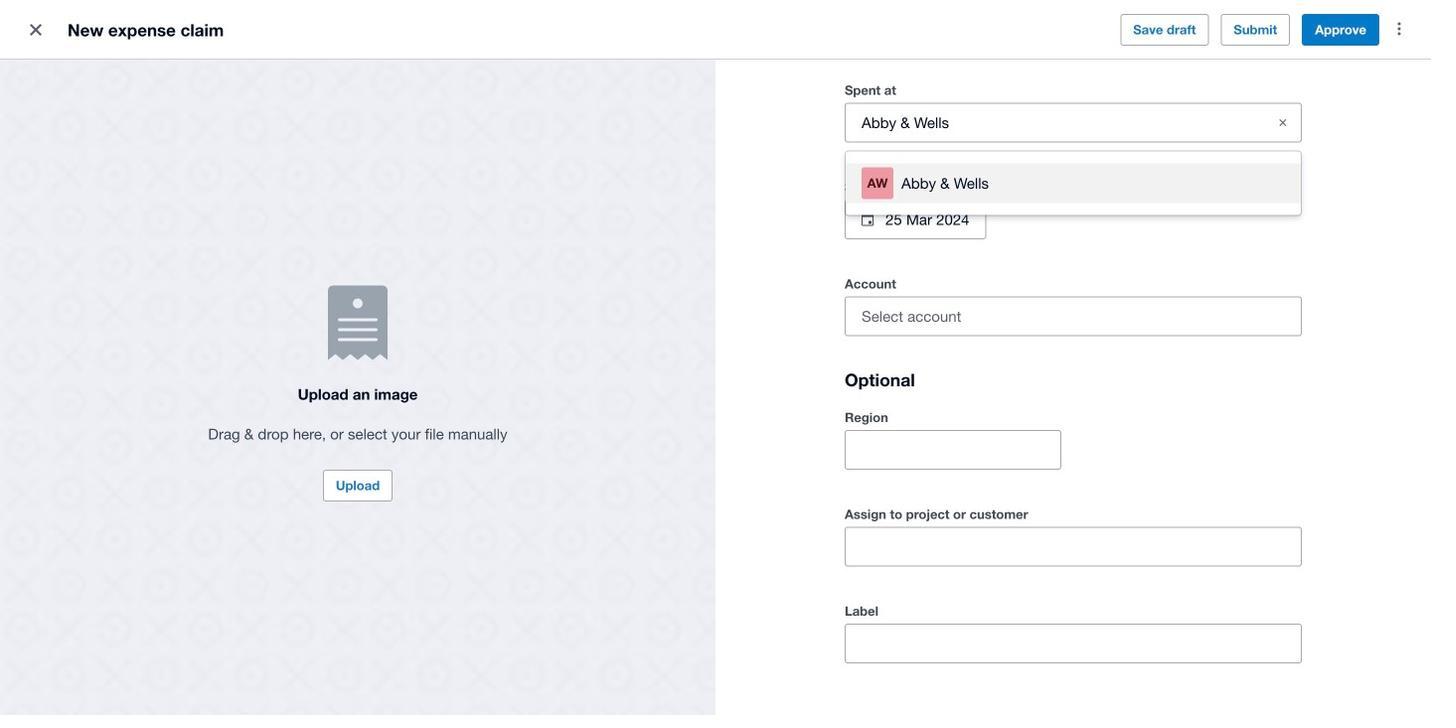 Task type: describe. For each thing, give the bounding box(es) containing it.
close image
[[1263, 103, 1303, 143]]

none field select account
[[845, 297, 1302, 360]]

3 status from the top
[[845, 664, 1302, 688]]

see more options image
[[1380, 9, 1420, 48]]



Task type: vqa. For each thing, say whether or not it's contained in the screenshot.
'Text Field'
yes



Task type: locate. For each thing, give the bounding box(es) containing it.
close image
[[16, 10, 56, 50]]

status
[[845, 336, 1302, 360], [845, 567, 1302, 591], [845, 664, 1302, 688]]

Select account text field
[[846, 298, 1301, 335]]

1 vertical spatial status
[[845, 567, 1302, 591]]

None field
[[845, 78, 1303, 143], [845, 297, 1302, 360], [845, 430, 1062, 470], [845, 502, 1302, 591], [845, 624, 1302, 688], [845, 78, 1303, 143], [845, 430, 1062, 470], [845, 502, 1302, 591], [845, 624, 1302, 688]]

None text field
[[846, 431, 1061, 469]]

list box
[[846, 152, 1301, 215]]

Select contact text field
[[846, 104, 1256, 142]]

0 vertical spatial status
[[845, 336, 1302, 360]]

2 vertical spatial status
[[845, 664, 1302, 688]]

1 status from the top
[[845, 336, 1302, 360]]

2 status from the top
[[845, 567, 1302, 591]]



